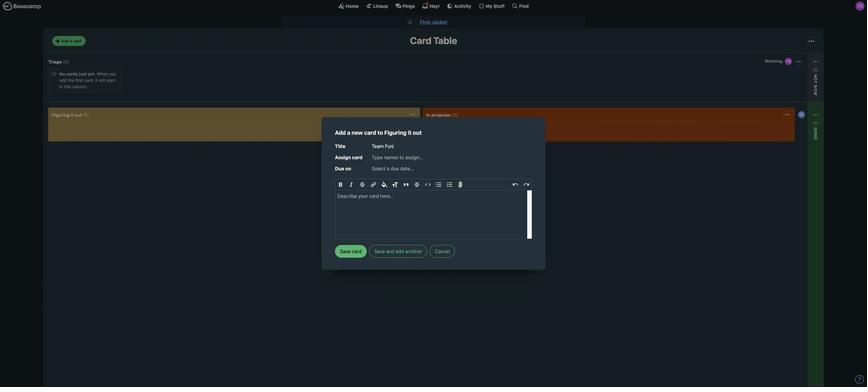 Task type: describe. For each thing, give the bounding box(es) containing it.
a for new
[[347, 129, 350, 136]]

color it orange image
[[385, 145, 390, 150]]

e
[[813, 137, 818, 140]]

w
[[813, 91, 818, 96]]

add for add a new card to figuring it out
[[335, 129, 346, 136]]

the
[[68, 78, 74, 83]]

progress
[[431, 112, 451, 118]]

1 vertical spatial watching:
[[374, 125, 393, 130]]

find
[[519, 3, 529, 9]]

and
[[386, 249, 394, 254]]

save and add another
[[374, 249, 422, 254]]

yet
[[88, 71, 94, 77]]

due
[[335, 166, 344, 171]]

o for n o t n o w
[[813, 78, 818, 81]]

home link
[[338, 3, 359, 9]]

new
[[352, 129, 363, 136]]

0 horizontal spatial out
[[75, 112, 82, 118]]

activity
[[454, 3, 471, 9]]

assign
[[335, 155, 351, 160]]

cards
[[66, 71, 78, 77]]

1 vertical spatial it
[[71, 112, 74, 118]]

color it brown image
[[385, 152, 390, 157]]

rename
[[374, 185, 389, 190]]

add a card link
[[52, 36, 86, 46]]

add a card
[[62, 38, 81, 43]]

lineup link
[[366, 3, 388, 9]]

to
[[377, 129, 383, 136]]

no cards just yet
[[59, 71, 94, 77]]

pings
[[403, 3, 415, 9]]

color it red image
[[391, 145, 396, 150]]

color it green image
[[379, 152, 384, 157]]

n
[[813, 74, 818, 78]]

home
[[346, 3, 359, 9]]

2 n from the top
[[813, 134, 818, 137]]

will
[[99, 78, 105, 83]]

(0) right figuring it out link
[[83, 112, 89, 118]]

(0) up n
[[813, 67, 818, 72]]

(0) right 'triage'
[[63, 59, 69, 64]]

1 horizontal spatial tyler black image
[[856, 2, 865, 11]]

figuring it out (0)
[[52, 112, 89, 118]]

. when you add the first card, it will start in this column.
[[59, 71, 116, 89]]

add card
[[374, 163, 391, 168]]

in progress link
[[426, 112, 451, 118]]

add inside "save and add another" button
[[396, 249, 404, 254]]

Type names to assign… text field
[[372, 154, 532, 161]]

1 n from the top
[[813, 85, 818, 88]]

due on
[[335, 166, 351, 171]]

save
[[374, 249, 385, 254]]

(0) right progress
[[452, 112, 458, 118]]

this
[[64, 84, 71, 89]]

1 horizontal spatial figuring
[[384, 129, 407, 136]]

first
[[420, 19, 430, 25]]

add for add a card
[[62, 38, 69, 43]]

card
[[410, 35, 431, 46]]

d
[[813, 128, 818, 131]]

(0) up d
[[813, 121, 818, 125]]

switch accounts image
[[2, 2, 41, 11]]

card table
[[410, 35, 457, 46]]

1 vertical spatial out
[[413, 129, 422, 136]]

triage
[[48, 59, 62, 64]]

on
[[345, 166, 351, 171]]

just
[[79, 71, 87, 77]]

first jacket
[[420, 19, 447, 25]]

main element
[[0, 0, 867, 12]]

t
[[813, 81, 818, 84]]

stuff
[[493, 3, 505, 9]]

in
[[426, 112, 430, 118]]

1 vertical spatial tyler black image
[[784, 57, 793, 66]]

my
[[486, 3, 492, 9]]

add a new card to figuring it out
[[335, 129, 422, 136]]

jacket
[[432, 19, 447, 25]]

Type a card title… text field
[[372, 142, 532, 151]]



Task type: locate. For each thing, give the bounding box(es) containing it.
figuring down in
[[52, 112, 70, 118]]

triage (0)
[[48, 59, 69, 64]]

0 horizontal spatial tyler black image
[[784, 57, 793, 66]]

1 horizontal spatial out
[[413, 129, 422, 136]]

figuring it out link
[[52, 112, 82, 118]]

tyler black image
[[856, 2, 865, 11], [784, 57, 793, 66]]

hey!
[[429, 3, 440, 9]]

0 vertical spatial figuring
[[52, 112, 70, 118]]

card
[[73, 38, 81, 43], [364, 129, 376, 136], [352, 155, 362, 160], [383, 163, 391, 168]]

add for add card
[[374, 163, 381, 168]]

1 vertical spatial add
[[396, 249, 404, 254]]

out
[[75, 112, 82, 118], [413, 129, 422, 136]]

cancel
[[435, 249, 450, 254]]

o up e at the right top of page
[[813, 131, 818, 134]]

2 horizontal spatial it
[[408, 129, 411, 136]]

1 vertical spatial figuring
[[384, 129, 407, 136]]

it left will
[[95, 78, 98, 83]]

0 vertical spatial add
[[62, 38, 69, 43]]

o
[[813, 78, 818, 81], [813, 88, 818, 91], [813, 131, 818, 134]]

it inside . when you add the first card, it will start in this column.
[[95, 78, 98, 83]]

column.
[[72, 84, 88, 89]]

save and add another button
[[369, 245, 427, 258]]

1 o from the top
[[813, 78, 818, 81]]

0 horizontal spatial figuring
[[52, 112, 70, 118]]

0 vertical spatial n
[[813, 85, 818, 88]]

start
[[106, 78, 115, 83]]

it down this
[[71, 112, 74, 118]]

Select a due date… text field
[[372, 164, 532, 174]]

.
[[94, 71, 96, 77]]

1 horizontal spatial it
[[95, 78, 98, 83]]

add right and
[[396, 249, 404, 254]]

card,
[[84, 78, 94, 83]]

1 vertical spatial o
[[813, 88, 818, 91]]

it
[[95, 78, 98, 83], [71, 112, 74, 118], [408, 129, 411, 136]]

(0)
[[63, 59, 69, 64], [813, 67, 818, 72], [83, 112, 89, 118], [452, 112, 458, 118], [813, 121, 818, 125]]

add down the no
[[59, 78, 67, 83]]

my stuff button
[[478, 3, 505, 9]]

2 vertical spatial it
[[408, 129, 411, 136]]

assign card
[[335, 155, 362, 160]]

n
[[813, 85, 818, 88], [813, 134, 818, 137]]

1 vertical spatial add
[[335, 129, 346, 136]]

title
[[335, 144, 345, 149]]

2 vertical spatial watching:
[[777, 132, 796, 138]]

d o n e
[[813, 128, 818, 140]]

my stuff
[[486, 3, 505, 9]]

add
[[62, 38, 69, 43], [335, 129, 346, 136], [374, 163, 381, 168]]

o up the w
[[813, 78, 818, 81]]

1 horizontal spatial add
[[335, 129, 346, 136]]

1 vertical spatial n
[[813, 134, 818, 137]]

None submit
[[775, 87, 818, 94], [372, 133, 414, 140], [775, 140, 818, 147], [372, 172, 414, 180], [372, 191, 414, 198], [372, 198, 414, 206], [335, 245, 367, 258], [775, 87, 818, 94], [372, 133, 414, 140], [775, 140, 818, 147], [372, 172, 414, 180], [372, 191, 414, 198], [372, 198, 414, 206], [335, 245, 367, 258]]

pings button
[[395, 3, 415, 9]]

add card link
[[372, 162, 414, 169]]

o down t
[[813, 88, 818, 91]]

n o t n o w
[[813, 74, 818, 96]]

color it purple image
[[404, 145, 408, 150]]

o for d o n e
[[813, 131, 818, 134]]

in
[[59, 84, 63, 89]]

0 horizontal spatial a
[[70, 38, 72, 43]]

in progress (0)
[[426, 112, 458, 118]]

color it pink image
[[398, 145, 402, 150]]

0 horizontal spatial add
[[62, 38, 69, 43]]

cancel link
[[430, 245, 455, 258]]

first
[[75, 78, 83, 83]]

0 vertical spatial watching:
[[765, 59, 783, 63]]

first jacket link
[[420, 19, 447, 25]]

tyler black image
[[406, 124, 414, 132]]

1 horizontal spatial add
[[396, 249, 404, 254]]

0 vertical spatial add
[[59, 78, 67, 83]]

a
[[70, 38, 72, 43], [347, 129, 350, 136]]

figuring
[[52, 112, 70, 118], [384, 129, 407, 136]]

triage link
[[48, 59, 62, 64]]

color it yellow image
[[379, 145, 384, 150]]

when
[[97, 71, 108, 77]]

1 vertical spatial a
[[347, 129, 350, 136]]

0 vertical spatial out
[[75, 112, 82, 118]]

add up title
[[335, 129, 346, 136]]

add up triage (0)
[[62, 38, 69, 43]]

rename link
[[372, 183, 414, 191]]

0 vertical spatial o
[[813, 78, 818, 81]]

2 vertical spatial o
[[813, 131, 818, 134]]

color it blue image
[[373, 152, 378, 157]]

0 vertical spatial a
[[70, 38, 72, 43]]

you
[[109, 71, 116, 77]]

activity link
[[447, 3, 471, 9]]

n down d
[[813, 134, 818, 137]]

color it white image
[[373, 145, 378, 150]]

add down color it blue icon on the top of the page
[[374, 163, 381, 168]]

2 horizontal spatial add
[[374, 163, 381, 168]]

figuring up color it red image
[[384, 129, 407, 136]]

lineup
[[373, 3, 388, 9]]

0 vertical spatial tyler black image
[[856, 2, 865, 11]]

it up the color it purple image on the left of page
[[408, 129, 411, 136]]

Describe your card here… text field
[[335, 191, 532, 239]]

0 horizontal spatial it
[[71, 112, 74, 118]]

3 o from the top
[[813, 131, 818, 134]]

add
[[59, 78, 67, 83], [396, 249, 404, 254]]

2 vertical spatial add
[[374, 163, 381, 168]]

n down t
[[813, 85, 818, 88]]

watching:
[[765, 59, 783, 63], [374, 125, 393, 130], [777, 132, 796, 138]]

find button
[[512, 3, 529, 9]]

another
[[405, 249, 422, 254]]

hey! button
[[422, 3, 440, 9]]

0 horizontal spatial add
[[59, 78, 67, 83]]

add inside . when you add the first card, it will start in this column.
[[59, 78, 67, 83]]

0 vertical spatial it
[[95, 78, 98, 83]]

a for card
[[70, 38, 72, 43]]

2 o from the top
[[813, 88, 818, 91]]

1 horizontal spatial a
[[347, 129, 350, 136]]

option group
[[372, 143, 414, 158]]

no
[[59, 71, 65, 77]]

table
[[433, 35, 457, 46]]



Task type: vqa. For each thing, say whether or not it's contained in the screenshot.
LAST STEP: YOU'LL SET A PASSWORD → button
no



